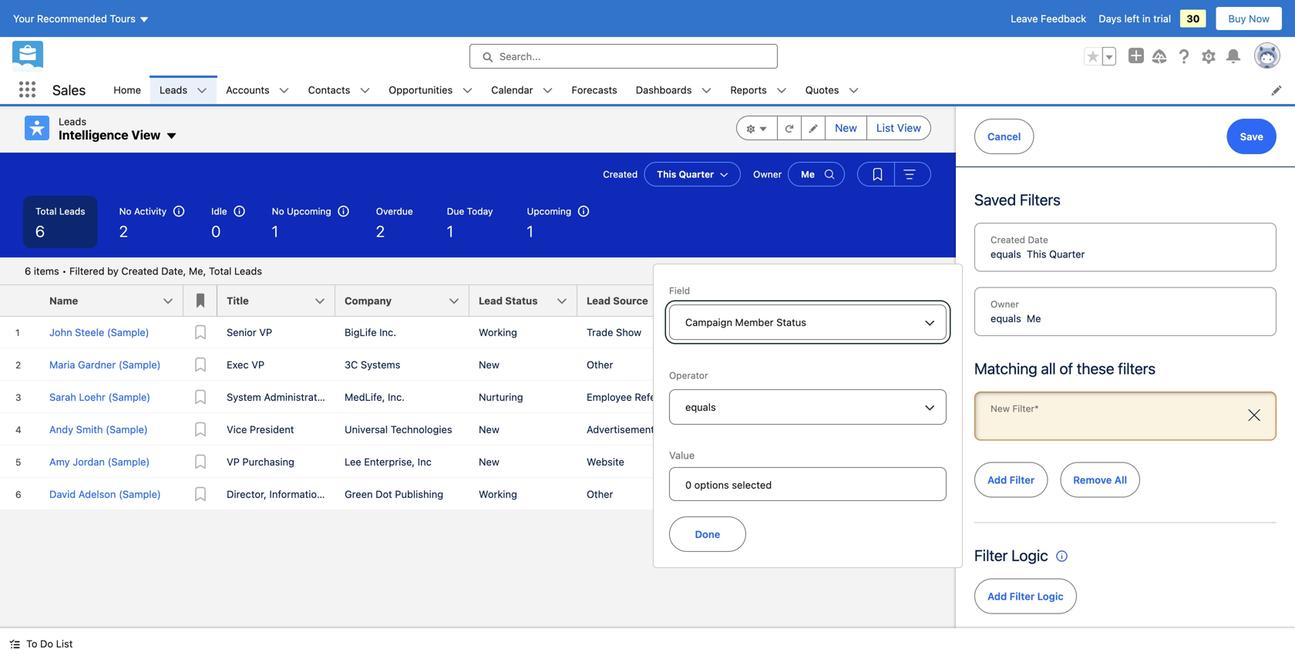 Task type: describe. For each thing, give the bounding box(es) containing it.
dashboards link
[[627, 76, 701, 104]]

nurturing
[[479, 391, 523, 403]]

no for 2
[[119, 206, 131, 217]]

leads list item
[[150, 76, 217, 104]]

technology
[[325, 488, 379, 500]]

lee enterprise, inc
[[345, 456, 432, 468]]

1 for upcoming
[[527, 222, 533, 240]]

leads up intelligence
[[59, 116, 86, 127]]

owner for owner
[[753, 169, 782, 180]]

feedback
[[1041, 13, 1086, 24]]

activity for last activity
[[743, 295, 782, 306]]

no activity
[[119, 206, 167, 217]]

accounts
[[226, 84, 270, 96]]

leads up the title on the top
[[234, 265, 262, 277]]

inc. for medlife, inc.
[[388, 391, 405, 403]]

view for intelligence view
[[131, 128, 161, 142]]

director, information technology
[[227, 488, 379, 500]]

employee
[[587, 391, 632, 403]]

universal technologies
[[345, 424, 452, 435]]

1 upcoming from the left
[[287, 206, 331, 217]]

president
[[250, 424, 294, 435]]

opportunities list item
[[380, 76, 482, 104]]

days
[[1099, 13, 1122, 24]]

owner for owner equals me
[[991, 299, 1019, 309]]

created date equals this quarter
[[991, 234, 1085, 260]]

leave feedback
[[1011, 13, 1086, 24]]

1 vertical spatial 6
[[25, 265, 31, 277]]

company column header
[[335, 285, 479, 317]]

3c
[[345, 359, 358, 370]]

campaign
[[685, 316, 732, 328]]

idle
[[211, 206, 227, 217]]

me,
[[189, 265, 206, 277]]

now
[[1249, 13, 1270, 24]]

filtered
[[69, 265, 105, 277]]

source
[[613, 295, 648, 306]]

filter for new filter *
[[1012, 403, 1034, 414]]

exec
[[227, 359, 249, 370]]

leads inside leads link
[[160, 84, 187, 96]]

field
[[669, 285, 690, 296]]

done button
[[669, 516, 746, 552]]

list view button
[[866, 116, 931, 140]]

company
[[345, 295, 392, 306]]

information
[[269, 488, 323, 500]]

leave
[[1011, 13, 1038, 24]]

lead status column header
[[469, 285, 587, 317]]

add filter logic button
[[974, 579, 1077, 614]]

vp for senior vp
[[259, 326, 272, 338]]

0 for 0 options selected
[[685, 479, 692, 491]]

all
[[1041, 359, 1056, 377]]

lead source button
[[577, 285, 710, 316]]

biglife inc.
[[345, 326, 396, 338]]

this inside "created date equals this quarter"
[[1027, 248, 1046, 260]]

green
[[345, 488, 373, 500]]

filters
[[1020, 190, 1061, 209]]

leave feedback link
[[1011, 13, 1086, 24]]

last activity column header
[[710, 285, 840, 317]]

operator
[[669, 370, 708, 381]]

this quarter button
[[644, 162, 741, 187]]

text default image for opportunities
[[462, 85, 473, 96]]

key performance indicators group
[[0, 196, 956, 257]]

new for other
[[479, 359, 499, 370]]

recommended
[[37, 13, 107, 24]]

3c systems
[[345, 359, 400, 370]]

quarter inside button
[[679, 169, 714, 180]]

me button
[[788, 162, 845, 187]]

new for website
[[479, 456, 499, 468]]

sales
[[52, 82, 86, 98]]

saved filters
[[974, 190, 1061, 209]]

text default image for dashboards
[[701, 85, 712, 96]]

lead status button
[[469, 285, 577, 316]]

action image
[[917, 285, 956, 316]]

total leads 6
[[35, 206, 85, 240]]

dashboards list item
[[627, 76, 721, 104]]

leads inside total leads 6
[[59, 206, 85, 217]]

quotes
[[805, 84, 839, 96]]

biglife
[[345, 326, 377, 338]]

systems
[[361, 359, 400, 370]]

days left in trial
[[1099, 13, 1171, 24]]

publishing
[[395, 488, 443, 500]]

vp purchasing
[[227, 456, 294, 468]]

filter up 'add filter logic'
[[974, 546, 1008, 564]]

total inside total leads 6
[[35, 206, 57, 217]]

title button
[[217, 285, 335, 316]]

text default image for reports
[[776, 85, 787, 96]]

in
[[1142, 13, 1151, 24]]

new inside button
[[835, 121, 857, 134]]

inc. for biglife inc.
[[379, 326, 396, 338]]

row number image
[[0, 285, 40, 316]]

1 horizontal spatial total
[[209, 265, 232, 277]]

action column header
[[917, 285, 956, 317]]

new left *
[[991, 403, 1010, 414]]

contacts link
[[299, 76, 359, 104]]

view for list view
[[897, 121, 921, 134]]

member
[[735, 316, 774, 328]]

referral
[[635, 391, 671, 403]]

other for new
[[587, 359, 613, 370]]

save button
[[1227, 119, 1277, 154]]

buy
[[1228, 13, 1246, 24]]

date,
[[161, 265, 186, 277]]

buy now button
[[1215, 6, 1283, 31]]

done
[[695, 528, 720, 540]]

website
[[587, 456, 624, 468]]

2 vertical spatial vp
[[227, 456, 240, 468]]

text default image for quotes
[[848, 85, 859, 96]]

text default image for accounts
[[279, 85, 290, 96]]

new button
[[825, 116, 867, 140]]

me inside owner equals me
[[1027, 313, 1041, 324]]

text default image down leads link
[[165, 130, 178, 142]]

activity for no activity
[[134, 206, 167, 217]]

accounts list item
[[217, 76, 299, 104]]

Field button
[[669, 304, 947, 340]]

6 items • filtered by created date, me, total leads
[[25, 265, 262, 277]]

senior vp
[[227, 326, 272, 338]]

vp for exec vp
[[251, 359, 264, 370]]

calendar
[[491, 84, 533, 96]]

working for trade show
[[479, 326, 517, 338]]

last activity
[[719, 295, 782, 306]]

home
[[114, 84, 141, 96]]

by
[[107, 265, 119, 277]]

filter logic
[[974, 546, 1048, 564]]

row number column header
[[0, 285, 40, 317]]

2 upcoming from the left
[[527, 206, 571, 217]]

buy now
[[1228, 13, 1270, 24]]

remove
[[1073, 474, 1112, 486]]

add for add filter
[[987, 474, 1007, 486]]

dot
[[375, 488, 392, 500]]

lead source
[[587, 295, 648, 306]]

inc
[[418, 456, 432, 468]]

2 vertical spatial created
[[121, 265, 158, 277]]

filters
[[1118, 359, 1156, 377]]

•
[[62, 265, 67, 277]]

contacts
[[308, 84, 350, 96]]

administrator
[[264, 391, 327, 403]]



Task type: locate. For each thing, give the bounding box(es) containing it.
0 options selected
[[685, 479, 772, 491]]

filter
[[1012, 403, 1034, 414], [1010, 474, 1035, 486], [974, 546, 1008, 564], [1010, 590, 1035, 602]]

1 1 from the left
[[272, 222, 278, 240]]

working
[[479, 326, 517, 338], [479, 488, 517, 500]]

1 vertical spatial me
[[1027, 313, 1041, 324]]

created inside "created date equals this quarter"
[[991, 234, 1025, 245]]

owner left me button
[[753, 169, 782, 180]]

6 items • filtered by created date, me, total leads status
[[25, 265, 262, 277]]

1 vertical spatial inc.
[[388, 391, 405, 403]]

lead inside column header
[[479, 295, 503, 306]]

1 vertical spatial created
[[991, 234, 1025, 245]]

text default image for calendar
[[542, 85, 553, 96]]

due
[[447, 206, 464, 217]]

filter down 'matching'
[[1012, 403, 1034, 414]]

quotes list item
[[796, 76, 868, 104]]

1 vertical spatial total
[[209, 265, 232, 277]]

text default image inside quotes list item
[[848, 85, 859, 96]]

of
[[1059, 359, 1073, 377]]

quarter inside "created date equals this quarter"
[[1049, 248, 1085, 260]]

0 vertical spatial 6
[[35, 222, 45, 240]]

status inside field campaign member status
[[776, 316, 806, 328]]

search... button
[[469, 44, 778, 69]]

1 2 from the left
[[119, 222, 128, 240]]

calendar link
[[482, 76, 542, 104]]

new for advertisement
[[479, 424, 499, 435]]

opportunities link
[[380, 76, 462, 104]]

inc. right medlife,
[[388, 391, 405, 403]]

0 horizontal spatial created
[[121, 265, 158, 277]]

1 down due
[[447, 222, 453, 240]]

0 horizontal spatial 2
[[119, 222, 128, 240]]

1 cell from the left
[[710, 348, 840, 381]]

1 horizontal spatial lead
[[587, 295, 611, 306]]

equals up 'matching'
[[991, 313, 1021, 324]]

status
[[505, 295, 538, 306], [776, 316, 806, 328]]

accounts link
[[217, 76, 279, 104]]

working for other
[[479, 488, 517, 500]]

group for owner
[[857, 162, 931, 187]]

no for 1
[[272, 206, 284, 217]]

1 horizontal spatial no
[[272, 206, 284, 217]]

6 left items
[[25, 265, 31, 277]]

vp down vice
[[227, 456, 240, 468]]

1 horizontal spatial view
[[897, 121, 921, 134]]

search...
[[500, 50, 541, 62]]

activity up the member
[[743, 295, 782, 306]]

1 vertical spatial group
[[736, 116, 931, 140]]

to do list
[[26, 638, 73, 649]]

0 vertical spatial working
[[479, 326, 517, 338]]

matching all of these filters
[[974, 359, 1156, 377]]

0 horizontal spatial 1
[[272, 222, 278, 240]]

created
[[603, 169, 638, 180], [991, 234, 1025, 245], [121, 265, 158, 277]]

*
[[1034, 403, 1039, 414]]

options
[[694, 479, 729, 491]]

logic down 'filter logic'
[[1037, 590, 1064, 602]]

universal
[[345, 424, 388, 435]]

important column header
[[183, 285, 217, 317]]

2 cell from the left
[[840, 348, 917, 381]]

equals down operator
[[685, 401, 716, 413]]

quarter
[[679, 169, 714, 180], [1049, 248, 1085, 260]]

1 vertical spatial add
[[987, 590, 1007, 602]]

0 vertical spatial equals
[[991, 248, 1021, 260]]

date
[[1028, 234, 1048, 245]]

1 vertical spatial logic
[[1037, 590, 1064, 602]]

title column header
[[217, 285, 345, 317]]

leads link
[[150, 76, 197, 104]]

leads right home
[[160, 84, 187, 96]]

activity inside button
[[743, 295, 782, 306]]

1 down no upcoming
[[272, 222, 278, 240]]

text default image right 'contacts'
[[359, 85, 370, 96]]

view
[[897, 121, 921, 134], [131, 128, 161, 142]]

1 vertical spatial equals
[[991, 313, 1021, 324]]

text default image inside to do list button
[[9, 639, 20, 649]]

text default image inside calendar list item
[[542, 85, 553, 96]]

system administrator
[[227, 391, 327, 403]]

add
[[987, 474, 1007, 486], [987, 590, 1007, 602]]

status inside button
[[505, 295, 538, 306]]

technologies
[[391, 424, 452, 435]]

0
[[211, 222, 221, 240], [685, 479, 692, 491]]

1 right due today 1
[[527, 222, 533, 240]]

reports
[[730, 84, 767, 96]]

activity up 6 items • filtered by created date, me, total leads status
[[134, 206, 167, 217]]

other down trade
[[587, 359, 613, 370]]

cell down the action column header
[[917, 348, 956, 381]]

0 vertical spatial add
[[987, 474, 1007, 486]]

created for created date equals this quarter
[[991, 234, 1025, 245]]

text default image inside "accounts" list item
[[279, 85, 290, 96]]

text default image inside leads list item
[[197, 85, 207, 96]]

text default image inside dashboards list item
[[701, 85, 712, 96]]

Operator button
[[669, 389, 947, 425]]

0 horizontal spatial this
[[657, 169, 676, 180]]

add inside add filter button
[[987, 474, 1007, 486]]

actions column header
[[840, 285, 917, 317]]

grid containing name
[[0, 285, 956, 511]]

list right do
[[56, 638, 73, 649]]

filter down 'filter logic'
[[1010, 590, 1035, 602]]

name column header
[[40, 285, 193, 317]]

1 text default image from the left
[[197, 85, 207, 96]]

1 vertical spatial 0
[[685, 479, 692, 491]]

equals inside "created date equals this quarter"
[[991, 248, 1021, 260]]

0 vertical spatial vp
[[259, 326, 272, 338]]

other down website
[[587, 488, 613, 500]]

today
[[467, 206, 493, 217]]

1 for no upcoming
[[272, 222, 278, 240]]

1 horizontal spatial 6
[[35, 222, 45, 240]]

owner equals me
[[991, 299, 1041, 324]]

0 down idle
[[211, 222, 221, 240]]

2 no from the left
[[272, 206, 284, 217]]

3 text default image from the left
[[542, 85, 553, 96]]

0 vertical spatial created
[[603, 169, 638, 180]]

1 horizontal spatial this
[[1027, 248, 1046, 260]]

add inside button
[[987, 590, 1007, 602]]

filter left remove
[[1010, 474, 1035, 486]]

3/25/2024
[[719, 488, 768, 500]]

1 horizontal spatial quarter
[[1049, 248, 1085, 260]]

remove all button
[[1060, 462, 1140, 498]]

1 vertical spatial other
[[587, 488, 613, 500]]

no up 6 items • filtered by created date, me, total leads
[[119, 206, 131, 217]]

2 vertical spatial group
[[857, 162, 931, 187]]

equals down saved
[[991, 248, 1021, 260]]

0 horizontal spatial activity
[[134, 206, 167, 217]]

0 vertical spatial me
[[801, 169, 815, 180]]

lead for lead status
[[479, 295, 503, 306]]

trade
[[587, 326, 613, 338]]

saved
[[974, 190, 1016, 209]]

cell down 12/28/2024
[[710, 348, 840, 381]]

other for working
[[587, 488, 613, 500]]

reports list item
[[721, 76, 796, 104]]

0 horizontal spatial lead
[[479, 295, 503, 306]]

2 horizontal spatial created
[[991, 234, 1025, 245]]

other
[[587, 359, 613, 370], [587, 488, 613, 500]]

list containing home
[[104, 76, 1295, 104]]

new up the 'nurturing'
[[479, 359, 499, 370]]

vp right exec
[[251, 359, 264, 370]]

0 vertical spatial this
[[657, 169, 676, 180]]

0 vertical spatial 0
[[211, 222, 221, 240]]

grid
[[0, 285, 956, 511]]

inc. right biglife
[[379, 326, 396, 338]]

1 vertical spatial working
[[479, 488, 517, 500]]

lead up trade
[[587, 295, 611, 306]]

2 add from the top
[[987, 590, 1007, 602]]

0 horizontal spatial 0
[[211, 222, 221, 240]]

text default image for leads
[[197, 85, 207, 96]]

activity
[[134, 206, 167, 217], [743, 295, 782, 306]]

name button
[[40, 285, 183, 316]]

0 horizontal spatial list
[[56, 638, 73, 649]]

view right the "new" button
[[897, 121, 921, 134]]

12/28/2024
[[719, 326, 773, 338]]

2 lead from the left
[[587, 295, 611, 306]]

1 horizontal spatial owner
[[991, 299, 1019, 309]]

cancel button
[[974, 119, 1034, 154]]

owner inside owner equals me
[[991, 299, 1019, 309]]

0 vertical spatial list
[[876, 121, 894, 134]]

1 vertical spatial activity
[[743, 295, 782, 306]]

0 horizontal spatial status
[[505, 295, 538, 306]]

medlife,
[[345, 391, 385, 403]]

text default image inside the opportunities list item
[[462, 85, 473, 96]]

created right the by
[[121, 265, 158, 277]]

1 other from the top
[[587, 359, 613, 370]]

2 vertical spatial equals
[[685, 401, 716, 413]]

your recommended tours button
[[12, 6, 150, 31]]

leads up •
[[59, 206, 85, 217]]

0 horizontal spatial total
[[35, 206, 57, 217]]

add down 'filter logic'
[[987, 590, 1007, 602]]

text default image
[[359, 85, 370, 96], [462, 85, 473, 96], [776, 85, 787, 96], [848, 85, 859, 96], [165, 130, 178, 142], [9, 639, 20, 649]]

company button
[[335, 285, 469, 316]]

text default image
[[197, 85, 207, 96], [279, 85, 290, 96], [542, 85, 553, 96], [701, 85, 712, 96]]

1 vertical spatial owner
[[991, 299, 1019, 309]]

cell down "actions" column header
[[840, 348, 917, 381]]

2 down the no activity
[[119, 222, 128, 240]]

last
[[719, 295, 741, 306]]

senior
[[227, 326, 256, 338]]

advertisement
[[587, 424, 654, 435]]

created left date
[[991, 234, 1025, 245]]

0 vertical spatial activity
[[134, 206, 167, 217]]

view down home
[[131, 128, 161, 142]]

equals inside owner equals me
[[991, 313, 1021, 324]]

0 vertical spatial quarter
[[679, 169, 714, 180]]

text default image left reports
[[701, 85, 712, 96]]

created left "this quarter" on the top right
[[603, 169, 638, 180]]

owner up 'matching'
[[991, 299, 1019, 309]]

1 vertical spatial status
[[776, 316, 806, 328]]

0 horizontal spatial view
[[131, 128, 161, 142]]

no right idle
[[272, 206, 284, 217]]

1 horizontal spatial me
[[1027, 313, 1041, 324]]

text default image right reports
[[776, 85, 787, 96]]

left
[[1124, 13, 1140, 24]]

lead inside 'column header'
[[587, 295, 611, 306]]

3 cell from the left
[[917, 348, 956, 381]]

0 inside key performance indicators group
[[211, 222, 221, 240]]

2 horizontal spatial 1
[[527, 222, 533, 240]]

group down days
[[1084, 47, 1116, 66]]

trade show
[[587, 326, 641, 338]]

contacts list item
[[299, 76, 380, 104]]

1 horizontal spatial 2
[[376, 222, 385, 240]]

calendar list item
[[482, 76, 562, 104]]

filter for add filter logic
[[1010, 590, 1035, 602]]

0 horizontal spatial owner
[[753, 169, 782, 180]]

0 vertical spatial logic
[[1011, 546, 1048, 564]]

lead down key performance indicators group
[[479, 295, 503, 306]]

new down the 'nurturing'
[[479, 424, 499, 435]]

2 working from the top
[[479, 488, 517, 500]]

6 inside total leads 6
[[35, 222, 45, 240]]

group containing new
[[736, 116, 931, 140]]

new down quotes list item
[[835, 121, 857, 134]]

1 vertical spatial this
[[1027, 248, 1046, 260]]

0 horizontal spatial me
[[801, 169, 815, 180]]

to
[[26, 638, 37, 649]]

2 1 from the left
[[447, 222, 453, 240]]

list right the "new" button
[[876, 121, 894, 134]]

text default image left to
[[9, 639, 20, 649]]

filter for add filter
[[1010, 474, 1035, 486]]

due today 1
[[447, 206, 493, 240]]

new right inc
[[479, 456, 499, 468]]

1 vertical spatial vp
[[251, 359, 264, 370]]

2
[[119, 222, 128, 240], [376, 222, 385, 240]]

add for add filter logic
[[987, 590, 1007, 602]]

total up items
[[35, 206, 57, 217]]

total right the me,
[[209, 265, 232, 277]]

your recommended tours
[[13, 13, 136, 24]]

reports link
[[721, 76, 776, 104]]

equals inside operator button
[[685, 401, 716, 413]]

text default image left calendar link
[[462, 85, 473, 96]]

text default image inside reports list item
[[776, 85, 787, 96]]

1 working from the top
[[479, 326, 517, 338]]

group
[[1084, 47, 1116, 66], [736, 116, 931, 140], [857, 162, 931, 187]]

1 lead from the left
[[479, 295, 503, 306]]

0 vertical spatial inc.
[[379, 326, 396, 338]]

1 vertical spatial list
[[56, 638, 73, 649]]

group down list view button
[[857, 162, 931, 187]]

0 horizontal spatial quarter
[[679, 169, 714, 180]]

1 inside due today 1
[[447, 222, 453, 240]]

2 down overdue
[[376, 222, 385, 240]]

value
[[669, 449, 695, 461]]

0 vertical spatial group
[[1084, 47, 1116, 66]]

cell
[[710, 348, 840, 381], [840, 348, 917, 381], [917, 348, 956, 381]]

logic inside button
[[1037, 590, 1064, 602]]

group for leads
[[736, 116, 931, 140]]

1 horizontal spatial status
[[776, 316, 806, 328]]

remove all
[[1073, 474, 1127, 486]]

1 horizontal spatial upcoming
[[527, 206, 571, 217]]

0 horizontal spatial 6
[[25, 265, 31, 277]]

0 vertical spatial owner
[[753, 169, 782, 180]]

list inside "group"
[[876, 121, 894, 134]]

text default image for contacts
[[359, 85, 370, 96]]

upcoming
[[287, 206, 331, 217], [527, 206, 571, 217]]

6
[[35, 222, 45, 240], [25, 265, 31, 277]]

1 horizontal spatial list
[[876, 121, 894, 134]]

add down new filter *
[[987, 474, 1007, 486]]

field campaign member status
[[669, 285, 806, 328]]

medlife, inc.
[[345, 391, 405, 403]]

2 other from the top
[[587, 488, 613, 500]]

1 horizontal spatial 1
[[447, 222, 453, 240]]

0 horizontal spatial no
[[119, 206, 131, 217]]

text default image right accounts
[[279, 85, 290, 96]]

view inside button
[[897, 121, 921, 134]]

vp right senior at the left of page
[[259, 326, 272, 338]]

trial
[[1153, 13, 1171, 24]]

purchasing
[[242, 456, 294, 468]]

1 no from the left
[[119, 206, 131, 217]]

1
[[272, 222, 278, 240], [447, 222, 453, 240], [527, 222, 533, 240]]

2 inside the overdue 2
[[376, 222, 385, 240]]

1 horizontal spatial 0
[[685, 479, 692, 491]]

opportunities
[[389, 84, 453, 96]]

text default image left accounts
[[197, 85, 207, 96]]

logic up 'add filter logic'
[[1011, 546, 1048, 564]]

vice
[[227, 424, 247, 435]]

1 horizontal spatial activity
[[743, 295, 782, 306]]

selected
[[732, 479, 772, 491]]

lead source column header
[[577, 285, 710, 317]]

add filter
[[987, 474, 1035, 486]]

3 1 from the left
[[527, 222, 533, 240]]

logic
[[1011, 546, 1048, 564], [1037, 590, 1064, 602]]

0 for 0
[[211, 222, 221, 240]]

1 vertical spatial quarter
[[1049, 248, 1085, 260]]

save
[[1240, 131, 1263, 142]]

list
[[104, 76, 1295, 104]]

text default image right quotes
[[848, 85, 859, 96]]

2/28/2024
[[719, 424, 768, 435]]

text default image right calendar
[[542, 85, 553, 96]]

me inside me button
[[801, 169, 815, 180]]

lead for lead source
[[587, 295, 611, 306]]

director,
[[227, 488, 267, 500]]

this inside button
[[657, 169, 676, 180]]

0 vertical spatial total
[[35, 206, 57, 217]]

0 left the options
[[685, 479, 692, 491]]

0 vertical spatial status
[[505, 295, 538, 306]]

title
[[227, 295, 249, 306]]

this quarter
[[657, 169, 714, 180]]

created for created
[[603, 169, 638, 180]]

group down quotes list item
[[736, 116, 931, 140]]

0 inside popup button
[[685, 479, 692, 491]]

0 vertical spatial other
[[587, 359, 613, 370]]

activity inside key performance indicators group
[[134, 206, 167, 217]]

2 text default image from the left
[[279, 85, 290, 96]]

0 horizontal spatial upcoming
[[287, 206, 331, 217]]

text default image inside contacts list item
[[359, 85, 370, 96]]

1 horizontal spatial created
[[603, 169, 638, 180]]

1 add from the top
[[987, 474, 1007, 486]]

4 text default image from the left
[[701, 85, 712, 96]]

lead status
[[479, 295, 538, 306]]

to do list button
[[0, 628, 82, 659]]

employee referral
[[587, 391, 671, 403]]

2 2 from the left
[[376, 222, 385, 240]]

name
[[49, 295, 78, 306]]

0 options selected button
[[669, 467, 947, 501]]

cancel
[[987, 131, 1021, 142]]

6 up items
[[35, 222, 45, 240]]



Task type: vqa. For each thing, say whether or not it's contained in the screenshot.
text default icon
yes



